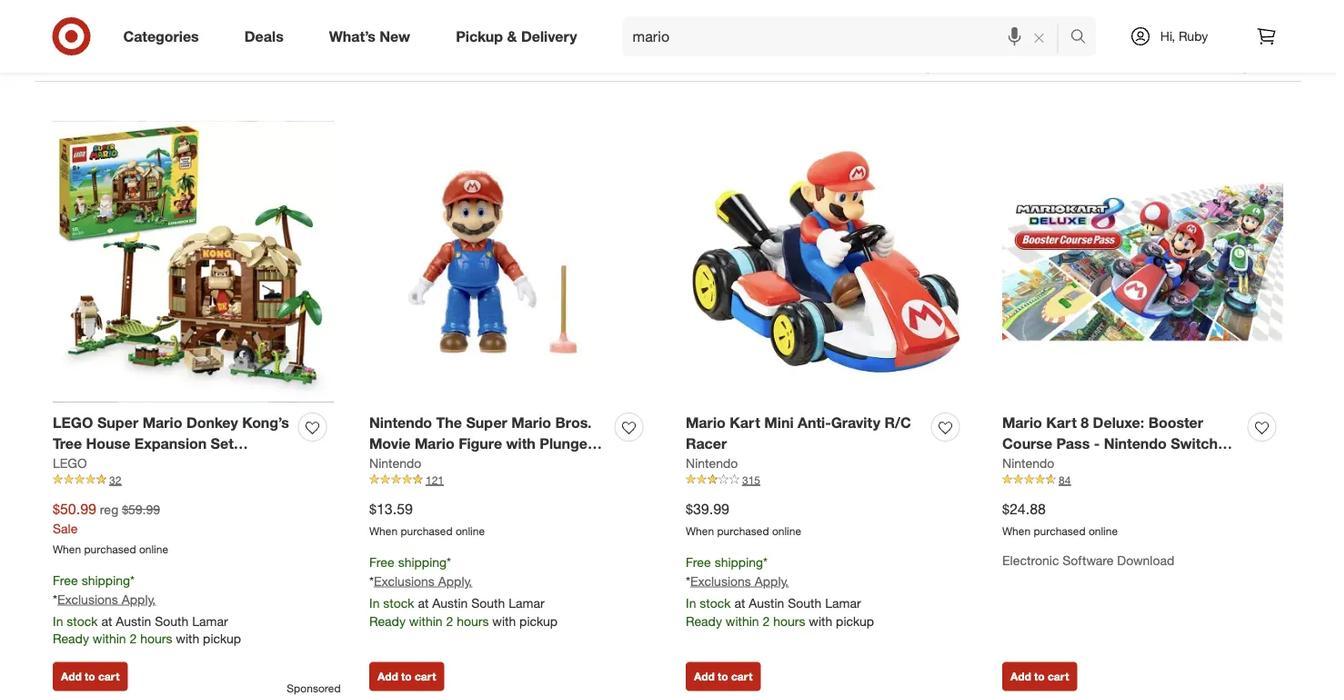 Task type: locate. For each thing, give the bounding box(es) containing it.
1 horizontal spatial apply.
[[438, 573, 472, 589]]

$39.99 when purchased online
[[686, 501, 802, 538]]

*
[[447, 554, 451, 570], [763, 554, 768, 570], [130, 573, 135, 589], [369, 573, 374, 589], [686, 573, 690, 589], [53, 592, 57, 608]]

search
[[1062, 29, 1106, 47]]

buildable
[[53, 456, 117, 474]]

super up house
[[97, 414, 139, 432]]

gravity
[[831, 414, 881, 432]]

lego inside lego super mario donkey kong's tree house expansion set buildable game 71424
[[53, 414, 93, 432]]

free down sale
[[53, 573, 78, 589]]

1 horizontal spatial free shipping * * exclusions apply. in stock at  austin south lamar ready within 2 hours with pickup
[[369, 554, 558, 629]]

3 nintendo link from the left
[[1003, 455, 1055, 473]]

1 horizontal spatial south
[[471, 595, 505, 611]]

exclusions apply. link
[[374, 573, 472, 589], [690, 573, 789, 589], [57, 592, 156, 608]]

online down 121 link
[[456, 525, 485, 538]]

mario kart 8 deluxe: booster course pass - nintendo switch (digital) image
[[1003, 121, 1284, 402], [1003, 121, 1284, 402]]

sponsored
[[920, 60, 974, 74], [1237, 60, 1291, 74], [287, 682, 341, 696]]

nintendo for course
[[1003, 455, 1055, 471]]

add
[[61, 49, 82, 62], [694, 49, 715, 62], [1011, 49, 1031, 62], [61, 671, 82, 684], [378, 671, 398, 684], [694, 671, 715, 684], [1011, 671, 1031, 684]]

free down $13.59
[[369, 554, 395, 570]]

mario inside lego super mario donkey kong's tree house expansion set buildable game 71424
[[143, 414, 182, 432]]

kart inside mario kart 8 deluxe: booster course pass - nintendo switch (digital)
[[1046, 414, 1077, 432]]

1 horizontal spatial ready within 2 hours
[[1003, 9, 1122, 25]]

What can we help you find? suggestions appear below search field
[[622, 16, 1075, 56]]

free for $39.99
[[686, 554, 711, 570]]

cart
[[98, 49, 120, 62], [731, 49, 753, 62], [1048, 49, 1069, 62], [98, 671, 120, 684], [415, 671, 436, 684], [731, 671, 753, 684], [1048, 671, 1069, 684]]

2 horizontal spatial in
[[686, 595, 696, 611]]

nintendo the super mario bros. movie mario figure with plunger accessory image
[[369, 121, 650, 402], [369, 121, 650, 402]]

plunger
[[540, 435, 593, 453]]

free shipping * * exclusions apply. in stock at  austin south lamar ready within 2 hours with pickup down the $13.59 when purchased online
[[369, 554, 558, 629]]

shipping for $13.59
[[398, 554, 447, 570]]

0 horizontal spatial free shipping * * exclusions apply. in stock at  austin south lamar ready within 2 hours with pickup
[[53, 573, 241, 648]]

nintendo down course
[[1003, 455, 1055, 471]]

exclusions down $39.99 when purchased online
[[690, 573, 751, 589]]

free
[[369, 554, 395, 570], [686, 554, 711, 570], [53, 573, 78, 589]]

nintendo down deluxe:
[[1104, 435, 1167, 453]]

when inside $39.99 when purchased online
[[686, 525, 714, 538]]

mario kart mini anti-gravity r/c racer image
[[686, 121, 967, 402], [686, 121, 967, 402]]

2 horizontal spatial lamar
[[825, 595, 861, 611]]

nearby
[[726, 9, 765, 25]]

apply. for $13.59
[[438, 573, 472, 589]]

exclusions down the $13.59 when purchased online
[[374, 573, 435, 589]]

purchased for $13.59
[[401, 525, 453, 538]]

nintendo up movie
[[369, 414, 432, 432]]

lego super mario donkey kong's tree house expansion set buildable game 71424 image
[[53, 121, 334, 402], [53, 121, 334, 402]]

mario up course
[[1003, 414, 1042, 432]]

2 horizontal spatial exclusions
[[690, 573, 751, 589]]

free shipping * * exclusions apply. in stock at  austin south lamar ready within 2 hours with pickup down $39.99 when purchased online
[[686, 554, 874, 629]]

when down $13.59
[[369, 525, 398, 538]]

nintendo down movie
[[369, 455, 422, 471]]

exclusions apply. link down $50.99 reg $59.99 sale when purchased online
[[57, 592, 156, 608]]

mini
[[764, 414, 794, 432]]

online down 315 link in the right of the page
[[772, 525, 802, 538]]

exclusions apply. link down the $13.59 when purchased online
[[374, 573, 472, 589]]

at for $39.99
[[735, 595, 745, 611]]

0 horizontal spatial lamar
[[192, 613, 228, 629]]

austin for $39.99
[[749, 595, 784, 611]]

nintendo link down racer
[[686, 455, 738, 473]]

shipping down the $13.59 when purchased online
[[398, 554, 447, 570]]

2 horizontal spatial austin
[[749, 595, 784, 611]]

purchased down $39.99
[[717, 525, 769, 538]]

0 horizontal spatial austin
[[116, 613, 151, 629]]

add to cart button
[[53, 41, 128, 70], [686, 41, 761, 70], [1003, 41, 1078, 70], [53, 663, 128, 692], [369, 663, 444, 692], [686, 663, 761, 692], [1003, 663, 1078, 692]]

2 kart from the left
[[1046, 414, 1077, 432]]

exclusions apply. link down $39.99 when purchased online
[[690, 573, 789, 589]]

0 horizontal spatial exclusions apply. link
[[57, 592, 156, 608]]

2 for left exclusions apply. link
[[130, 632, 137, 648]]

check
[[686, 9, 723, 25]]

when inside the $13.59 when purchased online
[[369, 525, 398, 538]]

0 horizontal spatial ready within 2 hours
[[53, 9, 172, 25]]

1 horizontal spatial in
[[369, 595, 380, 611]]

south for $39.99
[[788, 595, 822, 611]]

the
[[436, 414, 462, 432]]

purchased
[[401, 525, 453, 538], [717, 525, 769, 538], [1034, 525, 1086, 538], [84, 543, 136, 556]]

bros.
[[555, 414, 592, 432]]

at
[[418, 595, 429, 611], [735, 595, 745, 611], [101, 613, 112, 629]]

anti-
[[798, 414, 831, 432]]

kart left 8
[[1046, 414, 1077, 432]]

mario kart 8 deluxe: booster course pass - nintendo switch (digital) link
[[1003, 413, 1241, 474]]

mario up racer
[[686, 414, 726, 432]]

tree
[[53, 435, 82, 453]]

austin for $13.59
[[432, 595, 468, 611]]

0 horizontal spatial at
[[101, 613, 112, 629]]

shipping down $39.99 when purchased online
[[715, 554, 763, 570]]

mario kart mini anti-gravity r/c racer
[[686, 414, 911, 453]]

1 horizontal spatial at
[[418, 595, 429, 611]]

south for $13.59
[[471, 595, 505, 611]]

$39.99
[[686, 501, 730, 518]]

mario
[[143, 414, 182, 432], [512, 414, 551, 432], [686, 414, 726, 432], [1003, 414, 1042, 432], [415, 435, 455, 453]]

exclusions
[[374, 573, 435, 589], [690, 573, 751, 589], [57, 592, 118, 608]]

free shipping * * exclusions apply. in stock at  austin south lamar ready within 2 hours with pickup down $50.99 reg $59.99 sale when purchased online
[[53, 573, 241, 648]]

apply. down $39.99 when purchased online
[[755, 573, 789, 589]]

nintendo down racer
[[686, 455, 738, 471]]

1 horizontal spatial shipping
[[398, 554, 447, 570]]

download
[[1118, 553, 1175, 569]]

kart inside mario kart mini anti-gravity r/c racer
[[730, 414, 760, 432]]

south
[[471, 595, 505, 611], [788, 595, 822, 611], [155, 613, 189, 629]]

0 horizontal spatial sponsored
[[287, 682, 341, 696]]

1 lego from the top
[[53, 414, 93, 432]]

purchased up software in the bottom right of the page
[[1034, 525, 1086, 538]]

mario kart 8 deluxe: booster course pass - nintendo switch (digital)
[[1003, 414, 1218, 474]]

lego up tree
[[53, 414, 93, 432]]

0 vertical spatial lego
[[53, 414, 93, 432]]

$50.99 reg $59.99 sale when purchased online
[[53, 501, 168, 556]]

purchased inside $50.99 reg $59.99 sale when purchased online
[[84, 543, 136, 556]]

stock
[[383, 595, 414, 611], [700, 595, 731, 611], [67, 613, 98, 629]]

1 horizontal spatial stock
[[383, 595, 414, 611]]

1 horizontal spatial exclusions
[[374, 573, 435, 589]]

1 kart from the left
[[730, 414, 760, 432]]

deals link
[[229, 16, 306, 56]]

1 horizontal spatial lamar
[[509, 595, 545, 611]]

with for left exclusions apply. link
[[176, 632, 199, 648]]

1 horizontal spatial super
[[466, 414, 508, 432]]

1 horizontal spatial nintendo link
[[686, 455, 738, 473]]

purchased inside $39.99 when purchased online
[[717, 525, 769, 538]]

pickup for $13.59
[[520, 613, 558, 629]]

$50.99
[[53, 501, 96, 518]]

$13.59
[[369, 501, 413, 518]]

lego down tree
[[53, 455, 87, 471]]

online inside $39.99 when purchased online
[[772, 525, 802, 538]]

when down $39.99
[[686, 525, 714, 538]]

when down sale
[[53, 543, 81, 556]]

0 horizontal spatial pickup
[[203, 632, 241, 648]]

what's new
[[329, 27, 410, 45]]

movie
[[369, 435, 411, 453]]

nintendo inside mario kart 8 deluxe: booster course pass - nintendo switch (digital)
[[1104, 435, 1167, 453]]

2 nintendo link from the left
[[686, 455, 738, 473]]

apply. down $50.99 reg $59.99 sale when purchased online
[[122, 592, 156, 608]]

in for $39.99
[[686, 595, 696, 611]]

online up electronic software download on the bottom right of page
[[1089, 525, 1118, 538]]

nintendo inside nintendo the super mario bros. movie mario figure with plunger accessory
[[369, 414, 432, 432]]

1 nintendo link from the left
[[369, 455, 422, 473]]

pass
[[1057, 435, 1090, 453]]

game
[[121, 456, 162, 474]]

ruby
[[1179, 28, 1208, 44]]

exclusions down sale
[[57, 592, 118, 608]]

super inside nintendo the super mario bros. movie mario figure with plunger accessory
[[466, 414, 508, 432]]

kart left mini
[[730, 414, 760, 432]]

mario up expansion
[[143, 414, 182, 432]]

shipping
[[398, 554, 447, 570], [715, 554, 763, 570], [82, 573, 130, 589]]

apply. down the $13.59 when purchased online
[[438, 573, 472, 589]]

$24.88
[[1003, 501, 1046, 518]]

when for $24.88
[[1003, 525, 1031, 538]]

nintendo link down course
[[1003, 455, 1055, 473]]

lego for lego
[[53, 455, 87, 471]]

free down $39.99
[[686, 554, 711, 570]]

figure
[[459, 435, 502, 453]]

check nearby stores
[[686, 9, 804, 25]]

1 horizontal spatial pickup
[[520, 613, 558, 629]]

purchased inside the $13.59 when purchased online
[[401, 525, 453, 538]]

when
[[369, 525, 398, 538], [686, 525, 714, 538], [1003, 525, 1031, 538], [53, 543, 81, 556]]

2 horizontal spatial pickup
[[836, 613, 874, 629]]

0 horizontal spatial super
[[97, 414, 139, 432]]

online inside $50.99 reg $59.99 sale when purchased online
[[139, 543, 168, 556]]

0 horizontal spatial nintendo link
[[369, 455, 422, 473]]

course
[[1003, 435, 1053, 453]]

when down $24.88
[[1003, 525, 1031, 538]]

nintendo link down movie
[[369, 455, 422, 473]]

2 horizontal spatial free shipping * * exclusions apply. in stock at  austin south lamar ready within 2 hours with pickup
[[686, 554, 874, 629]]

online for $39.99
[[772, 525, 802, 538]]

hi,
[[1161, 28, 1176, 44]]

online down $59.99
[[139, 543, 168, 556]]

nintendo link for mario
[[369, 455, 422, 473]]

* down $50.99 reg $59.99 sale when purchased online
[[130, 573, 135, 589]]

purchased down $13.59
[[401, 525, 453, 538]]

0 horizontal spatial kart
[[730, 414, 760, 432]]

ready within 2 hours
[[53, 9, 172, 25], [1003, 9, 1122, 25]]

1 super from the left
[[97, 414, 139, 432]]

online inside the '$24.88 when purchased online'
[[1089, 525, 1118, 538]]

online for $24.88
[[1089, 525, 1118, 538]]

$59.99
[[122, 502, 160, 518]]

online inside the $13.59 when purchased online
[[456, 525, 485, 538]]

2 horizontal spatial stock
[[700, 595, 731, 611]]

what's new link
[[314, 16, 433, 56]]

lamar
[[509, 595, 545, 611], [825, 595, 861, 611], [192, 613, 228, 629]]

when inside the '$24.88 when purchased online'
[[1003, 525, 1031, 538]]

2 lego from the top
[[53, 455, 87, 471]]

nintendo link for pass
[[1003, 455, 1055, 473]]

deluxe:
[[1093, 414, 1145, 432]]

1 horizontal spatial exclusions apply. link
[[374, 573, 472, 589]]

2 horizontal spatial apply.
[[755, 573, 789, 589]]

$13.59 when purchased online
[[369, 501, 485, 538]]

1 horizontal spatial austin
[[432, 595, 468, 611]]

2 horizontal spatial exclusions apply. link
[[690, 573, 789, 589]]

2 horizontal spatial at
[[735, 595, 745, 611]]

ready
[[53, 9, 89, 25], [1003, 9, 1039, 25], [369, 613, 406, 629], [686, 613, 722, 629], [53, 632, 89, 648]]

purchased inside the '$24.88 when purchased online'
[[1034, 525, 1086, 538]]

austin
[[432, 595, 468, 611], [749, 595, 784, 611], [116, 613, 151, 629]]

mario inside mario kart mini anti-gravity r/c racer
[[686, 414, 726, 432]]

donkey
[[186, 414, 238, 432]]

mario down the
[[415, 435, 455, 453]]

2 super from the left
[[466, 414, 508, 432]]

lego for lego super mario donkey kong's tree house expansion set buildable game 71424
[[53, 414, 93, 432]]

set
[[211, 435, 234, 453]]

ready within 2 hours up search
[[1003, 9, 1122, 25]]

1 horizontal spatial sponsored
[[920, 60, 974, 74]]

super
[[97, 414, 139, 432], [466, 414, 508, 432]]

free shipping * * exclusions apply. in stock at  austin south lamar ready within 2 hours with pickup
[[369, 554, 558, 629], [686, 554, 874, 629], [53, 573, 241, 648]]

nintendo the super mario bros. movie mario figure with plunger accessory link
[[369, 413, 608, 474]]

pickup
[[456, 27, 503, 45]]

pickup
[[520, 613, 558, 629], [836, 613, 874, 629], [203, 632, 241, 648]]

1 horizontal spatial free
[[369, 554, 395, 570]]

0 horizontal spatial exclusions
[[57, 592, 118, 608]]

when inside $50.99 reg $59.99 sale when purchased online
[[53, 543, 81, 556]]

nintendo for movie
[[369, 455, 422, 471]]

2
[[130, 9, 137, 25], [1079, 9, 1087, 25], [446, 613, 453, 629], [763, 613, 770, 629], [130, 632, 137, 648]]

in
[[369, 595, 380, 611], [686, 595, 696, 611], [53, 613, 63, 629]]

purchased down "reg"
[[84, 543, 136, 556]]

1 vertical spatial lego
[[53, 455, 87, 471]]

0 horizontal spatial south
[[155, 613, 189, 629]]

2 horizontal spatial shipping
[[715, 554, 763, 570]]

shipping down $50.99 reg $59.99 sale when purchased online
[[82, 573, 130, 589]]

2 horizontal spatial free
[[686, 554, 711, 570]]

super up figure at the bottom left of the page
[[466, 414, 508, 432]]

ready within 2 hours up categories
[[53, 9, 172, 25]]

apply.
[[438, 573, 472, 589], [755, 573, 789, 589], [122, 592, 156, 608]]

2 horizontal spatial south
[[788, 595, 822, 611]]

2 horizontal spatial nintendo link
[[1003, 455, 1055, 473]]

add to cart
[[61, 49, 120, 62], [694, 49, 753, 62], [1011, 49, 1069, 62], [61, 671, 120, 684], [378, 671, 436, 684], [694, 671, 753, 684], [1011, 671, 1069, 684]]

1 horizontal spatial kart
[[1046, 414, 1077, 432]]

with for $13.59 exclusions apply. link
[[492, 613, 516, 629]]

nintendo
[[369, 414, 432, 432], [1104, 435, 1167, 453], [369, 455, 422, 471], [686, 455, 738, 471], [1003, 455, 1055, 471]]



Task type: describe. For each thing, give the bounding box(es) containing it.
accessory
[[369, 456, 443, 474]]

2 ready within 2 hours from the left
[[1003, 9, 1122, 25]]

sale
[[53, 521, 78, 537]]

84 link
[[1003, 473, 1284, 489]]

software
[[1063, 553, 1114, 569]]

lego link
[[53, 455, 87, 473]]

* down the $13.59 when purchased online
[[447, 554, 451, 570]]

8
[[1081, 414, 1089, 432]]

deals
[[244, 27, 284, 45]]

nintendo for r/c
[[686, 455, 738, 471]]

racer
[[686, 435, 727, 453]]

2 horizontal spatial sponsored
[[1237, 60, 1291, 74]]

(digital)
[[1003, 456, 1056, 474]]

apply. for $39.99
[[755, 573, 789, 589]]

lamar for $39.99
[[825, 595, 861, 611]]

71424
[[166, 456, 207, 474]]

$24.88 when purchased online
[[1003, 501, 1118, 538]]

reg
[[100, 502, 118, 518]]

&
[[507, 27, 517, 45]]

0 horizontal spatial free
[[53, 573, 78, 589]]

2 for exclusions apply. link related to $39.99
[[763, 613, 770, 629]]

315 link
[[686, 473, 967, 489]]

what's
[[329, 27, 376, 45]]

purchased for $24.88
[[1034, 525, 1086, 538]]

shipping for $39.99
[[715, 554, 763, 570]]

switch
[[1171, 435, 1218, 453]]

32 link
[[53, 473, 334, 489]]

stores
[[769, 9, 804, 25]]

32
[[109, 474, 121, 487]]

super inside lego super mario donkey kong's tree house expansion set buildable game 71424
[[97, 414, 139, 432]]

expansion
[[134, 435, 207, 453]]

-
[[1094, 435, 1100, 453]]

121 link
[[369, 473, 650, 489]]

exclusions for $39.99
[[690, 573, 751, 589]]

0 horizontal spatial shipping
[[82, 573, 130, 589]]

pickup & delivery
[[456, 27, 577, 45]]

categories link
[[108, 16, 222, 56]]

electronic software download
[[1003, 553, 1175, 569]]

in for $13.59
[[369, 595, 380, 611]]

house
[[86, 435, 130, 453]]

free shipping * * exclusions apply. in stock at  austin south lamar ready within 2 hours with pickup for $13.59
[[369, 554, 558, 629]]

0 horizontal spatial apply.
[[122, 592, 156, 608]]

free for $13.59
[[369, 554, 395, 570]]

delivery
[[521, 27, 577, 45]]

mario up plunger on the left of the page
[[512, 414, 551, 432]]

0 horizontal spatial in
[[53, 613, 63, 629]]

lego super mario donkey kong's tree house expansion set buildable game 71424
[[53, 414, 289, 474]]

kart for racer
[[730, 414, 760, 432]]

lamar for $13.59
[[509, 595, 545, 611]]

with inside nintendo the super mario bros. movie mario figure with plunger accessory
[[506, 435, 536, 453]]

stock for $13.59
[[383, 595, 414, 611]]

stock for $39.99
[[700, 595, 731, 611]]

categories
[[123, 27, 199, 45]]

mario kart mini anti-gravity r/c racer link
[[686, 413, 924, 455]]

free shipping * * exclusions apply. in stock at  austin south lamar ready within 2 hours with pickup for $39.99
[[686, 554, 874, 629]]

1 ready within 2 hours from the left
[[53, 9, 172, 25]]

exclusions for $13.59
[[374, 573, 435, 589]]

search button
[[1062, 16, 1106, 60]]

kong's
[[242, 414, 289, 432]]

* down $39.99 when purchased online
[[763, 554, 768, 570]]

mario inside mario kart 8 deluxe: booster course pass - nintendo switch (digital)
[[1003, 414, 1042, 432]]

* down sale
[[53, 592, 57, 608]]

kart for pass
[[1046, 414, 1077, 432]]

* down $39.99
[[686, 573, 690, 589]]

at for $13.59
[[418, 595, 429, 611]]

* down $13.59
[[369, 573, 374, 589]]

exclusions apply. link for $13.59
[[374, 573, 472, 589]]

electronic
[[1003, 553, 1059, 569]]

0 horizontal spatial stock
[[67, 613, 98, 629]]

nintendo the super mario bros. movie mario figure with plunger accessory
[[369, 414, 593, 474]]

pickup & delivery link
[[440, 16, 600, 56]]

new
[[380, 27, 410, 45]]

84
[[1059, 474, 1071, 487]]

r/c
[[885, 414, 911, 432]]

pickup for $39.99
[[836, 613, 874, 629]]

hi, ruby
[[1161, 28, 1208, 44]]

nintendo link for racer
[[686, 455, 738, 473]]

booster
[[1149, 414, 1204, 432]]

exclusions apply. link for $39.99
[[690, 573, 789, 589]]

purchased for $39.99
[[717, 525, 769, 538]]

online for $13.59
[[456, 525, 485, 538]]

with for exclusions apply. link related to $39.99
[[809, 613, 833, 629]]

check nearby stores button
[[686, 9, 804, 27]]

121
[[426, 474, 444, 487]]

when for $39.99
[[686, 525, 714, 538]]

lego super mario donkey kong's tree house expansion set buildable game 71424 link
[[53, 413, 291, 474]]

2 for $13.59 exclusions apply. link
[[446, 613, 453, 629]]

315
[[742, 474, 761, 487]]

when for $13.59
[[369, 525, 398, 538]]



Task type: vqa. For each thing, say whether or not it's contained in the screenshot.
la
no



